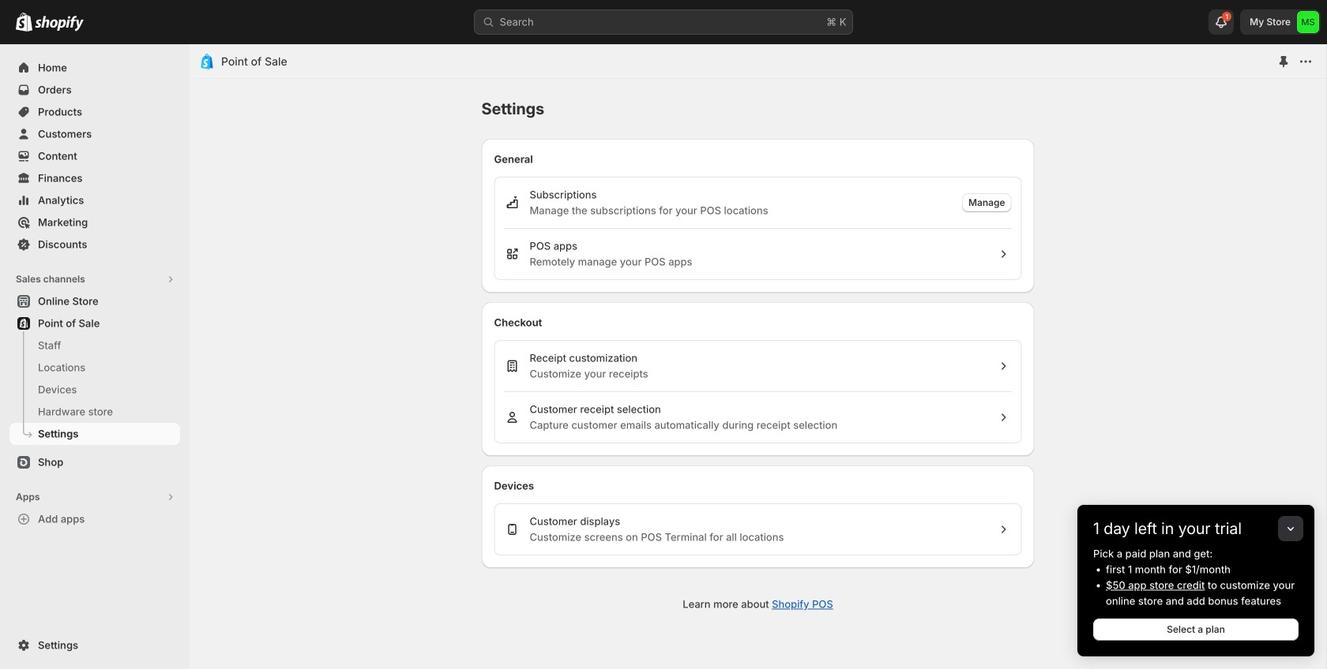 Task type: describe. For each thing, give the bounding box(es) containing it.
icon for point of sale image
[[199, 54, 215, 70]]

1 horizontal spatial shopify image
[[35, 16, 84, 31]]



Task type: locate. For each thing, give the bounding box(es) containing it.
fullscreen dialog
[[190, 44, 1327, 670]]

0 horizontal spatial shopify image
[[16, 12, 32, 31]]

my store image
[[1297, 11, 1319, 33]]

shopify image
[[16, 12, 32, 31], [35, 16, 84, 31]]



Task type: vqa. For each thing, say whether or not it's contained in the screenshot.
The Icon For Point Of Sale
yes



